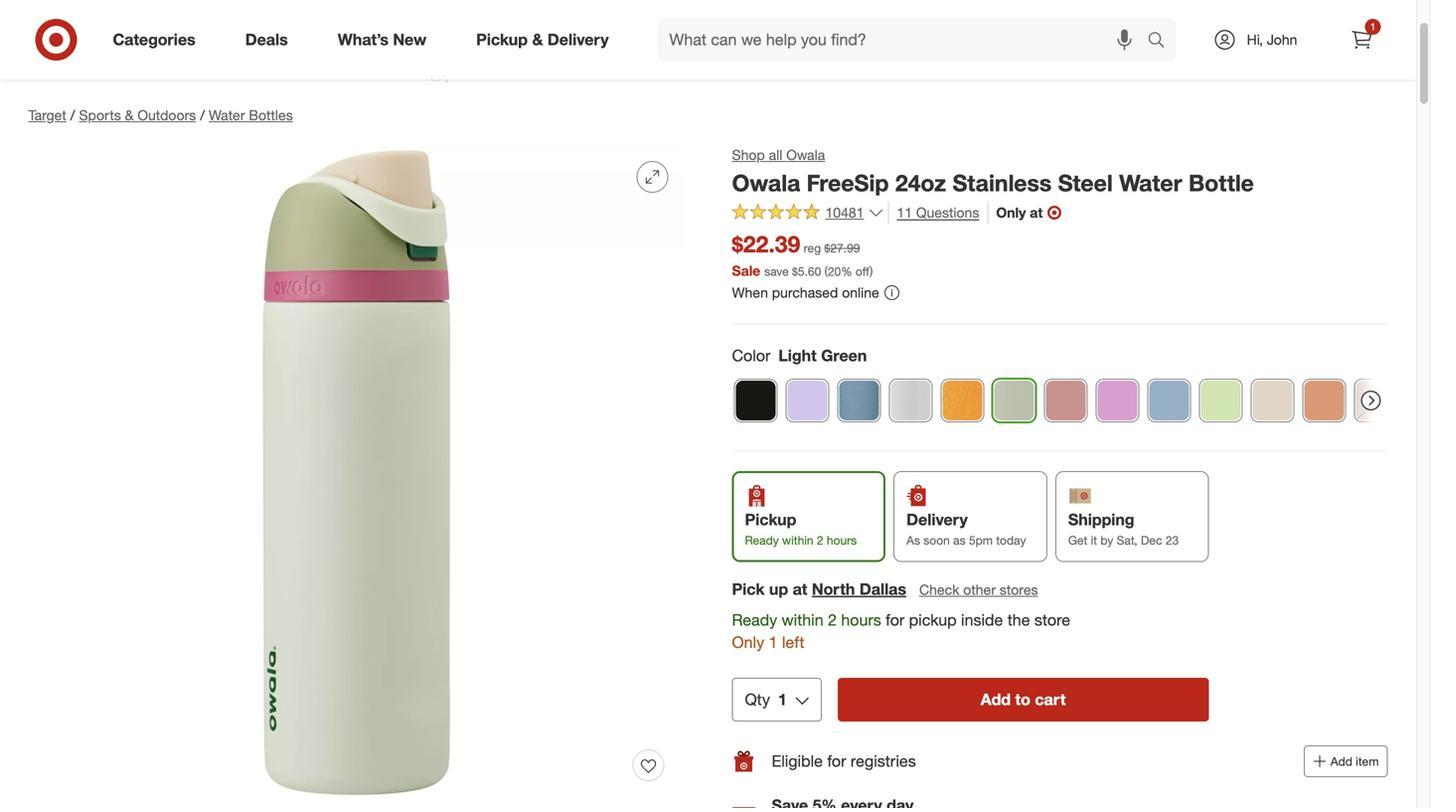 Task type: locate. For each thing, give the bounding box(es) containing it.
for
[[886, 610, 905, 629], [827, 751, 846, 771]]

what's new link
[[321, 18, 451, 62]]

pickup right new
[[476, 30, 528, 49]]

only down stainless
[[996, 204, 1026, 221]]

pickup inside pickup ready within 2 hours
[[745, 510, 796, 529]]

hours up north
[[827, 533, 857, 548]]

1 horizontal spatial add
[[1331, 754, 1352, 769]]

0 horizontal spatial &
[[125, 106, 134, 124]]

it
[[1091, 533, 1097, 548]]

owala right all
[[786, 146, 825, 163]]

registries
[[851, 751, 916, 771]]

add to cart button
[[838, 678, 1209, 722]]

1 horizontal spatial 2
[[828, 610, 837, 629]]

1 vertical spatial pickup
[[745, 510, 796, 529]]

shop
[[732, 146, 765, 163]]

eligible
[[772, 751, 823, 771]]

ready inside ready within 2 hours for pickup inside the store only 1 left
[[732, 610, 777, 629]]

sandy shores image
[[1252, 380, 1293, 422]]

1 horizontal spatial for
[[886, 610, 905, 629]]

delivery
[[548, 30, 609, 49], [907, 510, 968, 529]]

as
[[907, 533, 920, 548]]

north dallas button
[[812, 578, 906, 600]]

categories link
[[96, 18, 220, 62]]

/
[[70, 106, 75, 124], [200, 106, 205, 124]]

owala down all
[[732, 169, 800, 197]]

1 vertical spatial for
[[827, 751, 846, 771]]

2 up the pick up at north dallas
[[817, 533, 823, 548]]

ready
[[745, 533, 779, 548], [732, 610, 777, 629]]

at right up
[[793, 579, 807, 599]]

at
[[1030, 204, 1043, 221], [793, 579, 807, 599]]

1 horizontal spatial delivery
[[907, 510, 968, 529]]

add left item
[[1331, 754, 1352, 769]]

0 horizontal spatial 2
[[817, 533, 823, 548]]

1 right john
[[1370, 20, 1376, 33]]

add left to
[[981, 690, 1011, 709]]

0 vertical spatial 2
[[817, 533, 823, 548]]

hours inside pickup ready within 2 hours
[[827, 533, 857, 548]]

water right steel
[[1119, 169, 1182, 197]]

1 left left
[[769, 633, 778, 652]]

lilac purple image
[[787, 380, 828, 422]]

1 / from the left
[[70, 106, 75, 124]]

0 horizontal spatial /
[[70, 106, 75, 124]]

1 vertical spatial 2
[[828, 610, 837, 629]]

11
[[897, 204, 912, 221]]

1 link
[[1340, 18, 1384, 62]]

light green image
[[993, 380, 1035, 422]]

1 vertical spatial owala
[[732, 169, 800, 197]]

target / sports & outdoors / water bottles
[[28, 106, 293, 124]]

0 vertical spatial ready
[[745, 533, 779, 548]]

0 horizontal spatial at
[[793, 579, 807, 599]]

add to cart
[[981, 690, 1066, 709]]

cart
[[1035, 690, 1066, 709]]

advertisement region
[[12, 38, 1404, 85]]

11 questions link
[[888, 201, 979, 224]]

1 vertical spatial ready
[[732, 610, 777, 629]]

0 vertical spatial pickup
[[476, 30, 528, 49]]

2 inside pickup ready within 2 hours
[[817, 533, 823, 548]]

ready within 2 hours for pickup inside the store only 1 left
[[732, 610, 1070, 652]]

for right eligible
[[827, 751, 846, 771]]

by
[[1101, 533, 1113, 548]]

for down dallas at the bottom of page
[[886, 610, 905, 629]]

within inside ready within 2 hours for pickup inside the store only 1 left
[[782, 610, 824, 629]]

water
[[209, 106, 245, 124], [1119, 169, 1182, 197]]

owala freesip 24oz stainless steel water bottle, 1 of 14 image
[[28, 145, 684, 801]]

within up left
[[782, 610, 824, 629]]

hi,
[[1247, 31, 1263, 48]]

1 vertical spatial water
[[1119, 169, 1182, 197]]

add inside button
[[981, 690, 1011, 709]]

pickup for &
[[476, 30, 528, 49]]

0 horizontal spatial add
[[981, 690, 1011, 709]]

left
[[782, 633, 804, 652]]

water left bottles
[[209, 106, 245, 124]]

/ right target
[[70, 106, 75, 124]]

$22.39
[[732, 230, 800, 258]]

0 vertical spatial delivery
[[548, 30, 609, 49]]

pickup
[[476, 30, 528, 49], [745, 510, 796, 529]]

1 horizontal spatial only
[[996, 204, 1026, 221]]

hours down north dallas 'button' at the right
[[841, 610, 881, 629]]

20
[[828, 264, 841, 279]]

pickup up up
[[745, 510, 796, 529]]

0 horizontal spatial delivery
[[548, 30, 609, 49]]

0 horizontal spatial for
[[827, 751, 846, 771]]

ready down pick
[[732, 610, 777, 629]]

0 vertical spatial owala
[[786, 146, 825, 163]]

$27.99
[[824, 241, 860, 256]]

0 horizontal spatial only
[[732, 633, 764, 652]]

for inside ready within 2 hours for pickup inside the store only 1 left
[[886, 610, 905, 629]]

1 vertical spatial add
[[1331, 754, 1352, 769]]

reg
[[804, 241, 821, 256]]

at down stainless
[[1030, 204, 1043, 221]]

dec
[[1141, 533, 1162, 548]]

1 right qty
[[778, 690, 787, 709]]

only at
[[996, 204, 1043, 221]]

tropical image
[[942, 380, 983, 422]]

0 vertical spatial at
[[1030, 204, 1043, 221]]

1 vertical spatial 1
[[769, 633, 778, 652]]

shipping
[[1068, 510, 1135, 529]]

(
[[825, 264, 828, 279]]

electric orchid image
[[1097, 380, 1138, 422]]

within
[[782, 533, 814, 548], [782, 610, 824, 629]]

add for add item
[[1331, 754, 1352, 769]]

1 horizontal spatial water
[[1119, 169, 1182, 197]]

pick
[[732, 579, 765, 599]]

lime light image
[[1200, 380, 1242, 422]]

1 vertical spatial &
[[125, 106, 134, 124]]

target
[[28, 106, 66, 124]]

/ right "outdoors"
[[200, 106, 205, 124]]

0 vertical spatial for
[[886, 610, 905, 629]]

pickup
[[909, 610, 957, 629]]

0 vertical spatial hours
[[827, 533, 857, 548]]

only left left
[[732, 633, 764, 652]]

hours
[[827, 533, 857, 548], [841, 610, 881, 629]]

add inside "button"
[[1331, 754, 1352, 769]]

0 horizontal spatial pickup
[[476, 30, 528, 49]]

2 / from the left
[[200, 106, 205, 124]]

1 vertical spatial within
[[782, 610, 824, 629]]

10481 link
[[732, 201, 884, 226]]

&
[[532, 30, 543, 49], [125, 106, 134, 124]]

1 vertical spatial delivery
[[907, 510, 968, 529]]

only inside ready within 2 hours for pickup inside the store only 1 left
[[732, 633, 764, 652]]

0 vertical spatial &
[[532, 30, 543, 49]]

search button
[[1138, 18, 1186, 66]]

1 vertical spatial hours
[[841, 610, 881, 629]]

1 vertical spatial only
[[732, 633, 764, 652]]

check
[[919, 581, 959, 598]]

add item button
[[1304, 745, 1388, 777]]

to
[[1015, 690, 1031, 709]]

2
[[817, 533, 823, 548], [828, 610, 837, 629]]

tangy tango image
[[1303, 380, 1345, 422]]

1
[[1370, 20, 1376, 33], [769, 633, 778, 652], [778, 690, 787, 709]]

%
[[841, 264, 852, 279]]

What can we help you find? suggestions appear below search field
[[657, 18, 1152, 62]]

0 horizontal spatial water
[[209, 106, 245, 124]]

only
[[996, 204, 1026, 221], [732, 633, 764, 652]]

1 horizontal spatial /
[[200, 106, 205, 124]]

0 vertical spatial within
[[782, 533, 814, 548]]

5.60
[[798, 264, 821, 279]]

ready up pick
[[745, 533, 779, 548]]

0 vertical spatial add
[[981, 690, 1011, 709]]

0 vertical spatial water
[[209, 106, 245, 124]]

1 horizontal spatial pickup
[[745, 510, 796, 529]]

2 inside ready within 2 hours for pickup inside the store only 1 left
[[828, 610, 837, 629]]

within up up
[[782, 533, 814, 548]]

$
[[792, 264, 798, 279]]

2 down north
[[828, 610, 837, 629]]

1 vertical spatial at
[[793, 579, 807, 599]]

color light green
[[732, 346, 867, 365]]



Task type: vqa. For each thing, say whether or not it's contained in the screenshot.
"("
yes



Task type: describe. For each thing, give the bounding box(es) containing it.
1 inside ready within 2 hours for pickup inside the store only 1 left
[[769, 633, 778, 652]]

24oz
[[895, 169, 946, 197]]

shop all owala owala freesip 24oz stainless steel water bottle
[[732, 146, 1254, 197]]

what's new
[[338, 30, 427, 49]]

purchased
[[772, 284, 838, 301]]

)
[[870, 264, 873, 279]]

sale
[[732, 262, 760, 279]]

online
[[842, 284, 879, 301]]

ready inside pickup ready within 2 hours
[[745, 533, 779, 548]]

honest image
[[1148, 380, 1190, 422]]

pickup for ready
[[745, 510, 796, 529]]

delivery as soon as 5pm today
[[907, 510, 1026, 548]]

hours inside ready within 2 hours for pickup inside the store only 1 left
[[841, 610, 881, 629]]

add for add to cart
[[981, 690, 1011, 709]]

off
[[856, 264, 870, 279]]

search
[[1138, 32, 1186, 51]]

green
[[821, 346, 867, 365]]

deals
[[245, 30, 288, 49]]

hi, john
[[1247, 31, 1297, 48]]

5pm
[[969, 533, 993, 548]]

sports & outdoors link
[[79, 106, 196, 124]]

inside
[[961, 610, 1003, 629]]

black image
[[735, 380, 777, 422]]

questions
[[916, 204, 979, 221]]

dallas
[[860, 579, 906, 599]]

pickup & delivery
[[476, 30, 609, 49]]

as
[[953, 533, 966, 548]]

10481
[[825, 204, 864, 221]]

get
[[1068, 533, 1088, 548]]

qty 1
[[745, 690, 787, 709]]

up
[[769, 579, 788, 599]]

all
[[769, 146, 782, 163]]

light
[[778, 346, 817, 365]]

within inside pickup ready within 2 hours
[[782, 533, 814, 548]]

when purchased online
[[732, 284, 879, 301]]

pickup ready within 2 hours
[[745, 510, 857, 548]]

2 vertical spatial 1
[[778, 690, 787, 709]]

other
[[963, 581, 996, 598]]

the
[[1008, 610, 1030, 629]]

store
[[1035, 610, 1070, 629]]

freesip
[[807, 169, 889, 197]]

north
[[812, 579, 855, 599]]

john
[[1267, 31, 1297, 48]]

11 questions
[[897, 204, 979, 221]]

sports
[[79, 106, 121, 124]]

eligible for registries
[[772, 751, 916, 771]]

soon
[[924, 533, 950, 548]]

save
[[764, 264, 789, 279]]

pink taupe image
[[1045, 380, 1087, 422]]

$22.39 reg $27.99 sale save $ 5.60 ( 20 % off )
[[732, 230, 873, 279]]

steel
[[1058, 169, 1113, 197]]

bottles
[[249, 106, 293, 124]]

check other stores button
[[918, 579, 1039, 601]]

23
[[1166, 533, 1179, 548]]

what's
[[338, 30, 389, 49]]

check other stores
[[919, 581, 1038, 598]]

stainless
[[953, 169, 1052, 197]]

deals link
[[228, 18, 313, 62]]

qty
[[745, 690, 770, 709]]

pickup & delivery link
[[459, 18, 634, 62]]

water bottles link
[[209, 106, 293, 124]]

stores
[[1000, 581, 1038, 598]]

0 vertical spatial only
[[996, 204, 1026, 221]]

pick up at north dallas
[[732, 579, 906, 599]]

new
[[393, 30, 427, 49]]

water inside shop all owala owala freesip 24oz stainless steel water bottle
[[1119, 169, 1182, 197]]

today
[[996, 533, 1026, 548]]

when
[[732, 284, 768, 301]]

1 horizontal spatial &
[[532, 30, 543, 49]]

sleek image
[[890, 380, 932, 422]]

outdoors
[[138, 106, 196, 124]]

categories
[[113, 30, 196, 49]]

add item
[[1331, 754, 1379, 769]]

1 horizontal spatial at
[[1030, 204, 1043, 221]]

bottle
[[1189, 169, 1254, 197]]

shipping get it by sat, dec 23
[[1068, 510, 1179, 548]]

item
[[1356, 754, 1379, 769]]

target link
[[28, 106, 66, 124]]

color
[[732, 346, 771, 365]]

sat,
[[1117, 533, 1138, 548]]

0 vertical spatial 1
[[1370, 20, 1376, 33]]

shark/blue image
[[838, 380, 880, 422]]

delivery inside delivery as soon as 5pm today
[[907, 510, 968, 529]]



